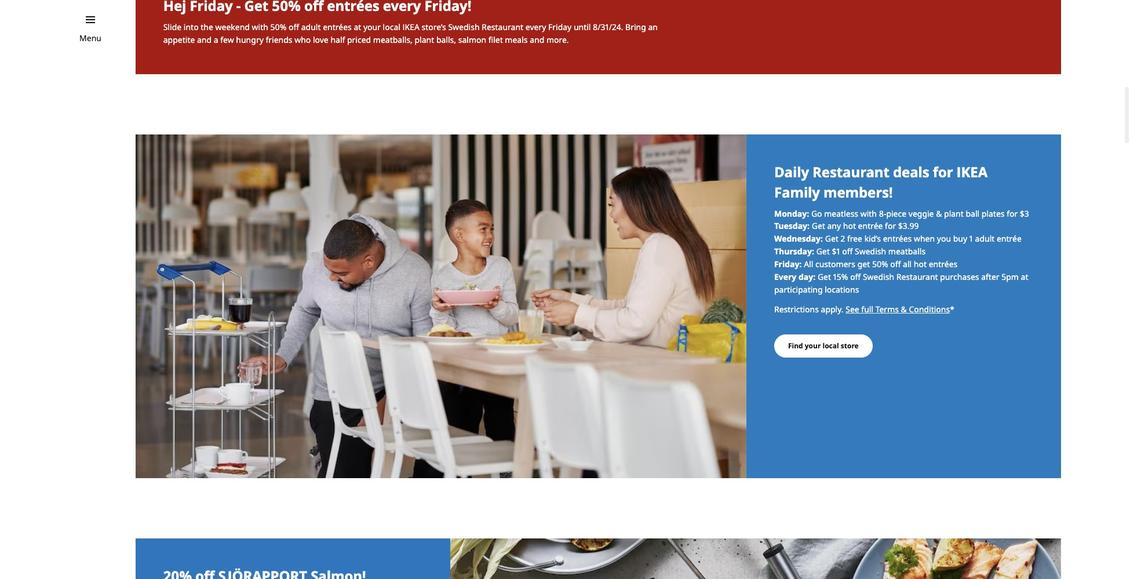 Task type: describe. For each thing, give the bounding box(es) containing it.
into
[[184, 21, 199, 32]]

free
[[848, 233, 863, 244]]

plant inside slide into the weekend with 50% off adult entrées at your local ikea store's swedish restaurant every friday until 8/31/24. bring an appetite and a few hungry friends who love half priced meatballs, plant balls, salmon filet meals and more.
[[415, 34, 434, 45]]

bring
[[626, 21, 646, 32]]

salmon
[[458, 34, 487, 45]]

conditions
[[909, 304, 950, 315]]

find
[[789, 341, 803, 351]]

piece
[[887, 208, 907, 219]]

2 vertical spatial entrées
[[929, 259, 958, 270]]

ikea inside slide into the weekend with 50% off adult entrées at your local ikea store's swedish restaurant every friday until 8/31/24. bring an appetite and a few hungry friends who love half priced meatballs, plant balls, salmon filet meals and more.
[[403, 21, 420, 32]]

meatballs,
[[373, 34, 413, 45]]

friends
[[266, 34, 293, 45]]

meatless
[[825, 208, 859, 219]]

the
[[201, 21, 213, 32]]

$1
[[832, 246, 841, 257]]

when
[[914, 233, 935, 244]]

local inside slide into the weekend with 50% off adult entrées at your local ikea store's swedish restaurant every friday until 8/31/24. bring an appetite and a few hungry friends who love half priced meatballs, plant balls, salmon filet meals and more.
[[383, 21, 401, 32]]

0 horizontal spatial &
[[901, 304, 907, 315]]

an
[[649, 21, 658, 32]]

50% inside "monday: go meatless with 8-piece veggie & plant ball plates for $3 tuesday: get any hot entrée for $3.99 wednesday: get 2 free kid's entrées when you buy 1 adult entrée thursday: get $1 off swedish meatballs friday: all customers get 50% off all hot entrées every day:"
[[873, 259, 889, 270]]

any
[[828, 221, 841, 232]]

at inside slide into the weekend with 50% off adult entrées at your local ikea store's swedish restaurant every friday until 8/31/24. bring an appetite and a few hungry friends who love half priced meatballs, plant balls, salmon filet meals and more.
[[354, 21, 361, 32]]

slide into the weekend with 50% off adult entrées at your local ikea store's swedish restaurant every friday until 8/31/24. bring an appetite and a few hungry friends who love half priced meatballs, plant balls, salmon filet meals and more.
[[163, 21, 658, 45]]

members!
[[824, 182, 893, 202]]

$3
[[1020, 208, 1030, 219]]

get
[[858, 259, 871, 270]]

restaurant inside daily restaurant deals for ikea family members!
[[813, 162, 890, 181]]

monday: go meatless with 8-piece veggie & plant ball plates for $3 tuesday: get any hot entrée for $3.99 wednesday: get 2 free kid's entrées when you buy 1 adult entrée thursday: get $1 off swedish meatballs friday: all customers get 50% off all hot entrées every day:
[[775, 208, 1030, 283]]

all
[[903, 259, 912, 270]]

with inside "monday: go meatless with 8-piece veggie & plant ball plates for $3 tuesday: get any hot entrée for $3.99 wednesday: get 2 free kid's entrées when you buy 1 adult entrée thursday: get $1 off swedish meatballs friday: all customers get 50% off all hot entrées every day:"
[[861, 208, 877, 219]]

store's
[[422, 21, 446, 32]]

plant inside "monday: go meatless with 8-piece veggie & plant ball plates for $3 tuesday: get any hot entrée for $3.99 wednesday: get 2 free kid's entrées when you buy 1 adult entrée thursday: get $1 off swedish meatballs friday: all customers get 50% off all hot entrées every day:"
[[945, 208, 964, 219]]

veggie
[[909, 208, 934, 219]]

see
[[846, 304, 860, 315]]

& inside "monday: go meatless with 8-piece veggie & plant ball plates for $3 tuesday: get any hot entrée for $3.99 wednesday: get 2 free kid's entrées when you buy 1 adult entrée thursday: get $1 off swedish meatballs friday: all customers get 50% off all hot entrées every day:"
[[937, 208, 942, 219]]

weekend
[[215, 21, 250, 32]]

every
[[526, 21, 546, 32]]

5pm
[[1002, 272, 1019, 283]]

find your local store button
[[775, 335, 873, 358]]

15%
[[834, 272, 849, 283]]

8-
[[879, 208, 887, 219]]

1 and from the left
[[197, 34, 212, 45]]

off inside get 15% off swedish restaurant purchases after 5pm at participating locations
[[851, 272, 861, 283]]

few
[[220, 34, 234, 45]]

adult inside slide into the weekend with 50% off adult entrées at your local ikea store's swedish restaurant every friday until 8/31/24. bring an appetite and a few hungry friends who love half priced meatballs, plant balls, salmon filet meals and more.
[[301, 21, 321, 32]]

at inside get 15% off swedish restaurant purchases after 5pm at participating locations
[[1021, 272, 1029, 283]]

priced
[[347, 34, 371, 45]]

every
[[775, 272, 797, 283]]

2
[[841, 233, 846, 244]]

store
[[841, 341, 859, 351]]

get left 2
[[826, 233, 839, 244]]

entrées inside slide into the weekend with 50% off adult entrées at your local ikea store's swedish restaurant every friday until 8/31/24. bring an appetite and a few hungry friends who love half priced meatballs, plant balls, salmon filet meals and more.
[[323, 21, 352, 32]]

daily restaurant deals for ikea family members!
[[775, 162, 988, 202]]

ikea inside daily restaurant deals for ikea family members!
[[957, 162, 988, 181]]

customers
[[816, 259, 856, 270]]

menu
[[80, 32, 101, 43]]

0 horizontal spatial for
[[885, 221, 897, 232]]

apply.
[[821, 304, 844, 315]]

thursday:
[[775, 246, 815, 257]]

swedish inside slide into the weekend with 50% off adult entrées at your local ikea store's swedish restaurant every friday until 8/31/24. bring an appetite and a few hungry friends who love half priced meatballs, plant balls, salmon filet meals and more.
[[448, 21, 480, 32]]

ball
[[966, 208, 980, 219]]

participating
[[775, 284, 823, 295]]

local inside find your local store button
[[823, 341, 839, 351]]

sjörapport salmon and other ingredients on a table image
[[450, 539, 1062, 579]]

off inside slide into the weekend with 50% off adult entrées at your local ikea store's swedish restaurant every friday until 8/31/24. bring an appetite and a few hungry friends who love half priced meatballs, plant balls, salmon filet meals and more.
[[289, 21, 299, 32]]

1 vertical spatial for
[[1007, 208, 1018, 219]]

wednesday:
[[775, 233, 823, 244]]

locations
[[825, 284, 860, 295]]

daily
[[775, 162, 809, 181]]

for inside daily restaurant deals for ikea family members!
[[933, 162, 954, 181]]

who
[[295, 34, 311, 45]]

1 horizontal spatial entrées
[[884, 233, 912, 244]]

more.
[[547, 34, 569, 45]]

off right $1
[[843, 246, 853, 257]]

plates
[[982, 208, 1005, 219]]

adult inside "monday: go meatless with 8-piece veggie & plant ball plates for $3 tuesday: get any hot entrée for $3.99 wednesday: get 2 free kid's entrées when you buy 1 adult entrée thursday: get $1 off swedish meatballs friday: all customers get 50% off all hot entrées every day:"
[[976, 233, 995, 244]]

your inside slide into the weekend with 50% off adult entrées at your local ikea store's swedish restaurant every friday until 8/31/24. bring an appetite and a few hungry friends who love half priced meatballs, plant balls, salmon filet meals and more.
[[364, 21, 381, 32]]

*
[[950, 304, 955, 315]]

go
[[812, 208, 823, 219]]

slide
[[163, 21, 182, 32]]

you
[[937, 233, 952, 244]]

half
[[331, 34, 345, 45]]

swedish inside get 15% off swedish restaurant purchases after 5pm at participating locations
[[863, 272, 895, 283]]

swedish inside "monday: go meatless with 8-piece veggie & plant ball plates for $3 tuesday: get any hot entrée for $3.99 wednesday: get 2 free kid's entrées when you buy 1 adult entrée thursday: get $1 off swedish meatballs friday: all customers get 50% off all hot entrées every day:"
[[855, 246, 887, 257]]



Task type: vqa. For each thing, say whether or not it's contained in the screenshot.
likely
no



Task type: locate. For each thing, give the bounding box(es) containing it.
get 15% off swedish restaurant purchases after 5pm at participating locations
[[775, 272, 1029, 295]]

0 horizontal spatial adult
[[301, 21, 321, 32]]

1 vertical spatial adult
[[976, 233, 995, 244]]

your right find
[[805, 341, 821, 351]]

balls,
[[437, 34, 456, 45]]

0 horizontal spatial local
[[383, 21, 401, 32]]

your up priced
[[364, 21, 381, 32]]

ikea up the ball
[[957, 162, 988, 181]]

0 horizontal spatial and
[[197, 34, 212, 45]]

0 vertical spatial swedish
[[448, 21, 480, 32]]

entrées up purchases
[[929, 259, 958, 270]]

terms
[[876, 304, 899, 315]]

get inside get 15% off swedish restaurant purchases after 5pm at participating locations
[[818, 272, 832, 283]]

1 vertical spatial local
[[823, 341, 839, 351]]

2 vertical spatial restaurant
[[897, 272, 939, 283]]

full
[[862, 304, 874, 315]]

1 horizontal spatial at
[[1021, 272, 1029, 283]]

and left a
[[197, 34, 212, 45]]

kid's
[[865, 233, 881, 244]]

0 horizontal spatial entrées
[[323, 21, 352, 32]]

restaurant up 'members!' on the right
[[813, 162, 890, 181]]

1 horizontal spatial local
[[823, 341, 839, 351]]

1 vertical spatial &
[[901, 304, 907, 315]]

entrée up kid's
[[859, 221, 883, 232]]

0 vertical spatial &
[[937, 208, 942, 219]]

get
[[812, 221, 826, 232], [826, 233, 839, 244], [817, 246, 830, 257], [818, 272, 832, 283]]

deals
[[894, 162, 930, 181]]

1 vertical spatial entrée
[[997, 233, 1022, 244]]

2 horizontal spatial entrées
[[929, 259, 958, 270]]

1
[[970, 233, 974, 244]]

menu button
[[80, 32, 101, 45]]

0 vertical spatial entrées
[[323, 21, 352, 32]]

50% up "friends"
[[271, 21, 287, 32]]

adult right 1
[[976, 233, 995, 244]]

1 horizontal spatial your
[[805, 341, 821, 351]]

swedish down kid's
[[855, 246, 887, 257]]

hot
[[844, 221, 856, 232], [914, 259, 927, 270]]

your inside button
[[805, 341, 821, 351]]

1 horizontal spatial plant
[[945, 208, 964, 219]]

50% inside slide into the weekend with 50% off adult entrées at your local ikea store's swedish restaurant every friday until 8/31/24. bring an appetite and a few hungry friends who love half priced meatballs, plant balls, salmon filet meals and more.
[[271, 21, 287, 32]]

friday
[[549, 21, 572, 32]]

with up hungry
[[252, 21, 268, 32]]

0 vertical spatial 50%
[[271, 21, 287, 32]]

plant
[[415, 34, 434, 45], [945, 208, 964, 219]]

0 vertical spatial plant
[[415, 34, 434, 45]]

your
[[364, 21, 381, 32], [805, 341, 821, 351]]

restrictions apply. see full terms & conditions *
[[775, 304, 955, 315]]

local
[[383, 21, 401, 32], [823, 341, 839, 351]]

0 vertical spatial at
[[354, 21, 361, 32]]

2 horizontal spatial for
[[1007, 208, 1018, 219]]

with left 8-
[[861, 208, 877, 219]]

tuesday:
[[775, 221, 810, 232]]

0 vertical spatial your
[[364, 21, 381, 32]]

off
[[289, 21, 299, 32], [843, 246, 853, 257], [891, 259, 901, 270], [851, 272, 861, 283]]

after
[[982, 272, 1000, 283]]

0 vertical spatial entrée
[[859, 221, 883, 232]]

0 vertical spatial adult
[[301, 21, 321, 32]]

1 vertical spatial plant
[[945, 208, 964, 219]]

swedish
[[448, 21, 480, 32], [855, 246, 887, 257], [863, 272, 895, 283]]

entrées
[[323, 21, 352, 32], [884, 233, 912, 244], [929, 259, 958, 270]]

at right 5pm
[[1021, 272, 1029, 283]]

0 vertical spatial hot
[[844, 221, 856, 232]]

0 horizontal spatial 50%
[[271, 21, 287, 32]]

2 horizontal spatial restaurant
[[897, 272, 939, 283]]

entrées up half
[[323, 21, 352, 32]]

with
[[252, 21, 268, 32], [861, 208, 877, 219]]

0 horizontal spatial ikea
[[403, 21, 420, 32]]

off up who
[[289, 21, 299, 32]]

$3.99
[[899, 221, 919, 232]]

0 horizontal spatial your
[[364, 21, 381, 32]]

friday:
[[775, 259, 802, 270]]

see full terms & conditions link
[[846, 304, 950, 315]]

0 horizontal spatial hot
[[844, 221, 856, 232]]

0 horizontal spatial with
[[252, 21, 268, 32]]

find your local store
[[789, 341, 859, 351]]

with inside slide into the weekend with 50% off adult entrées at your local ikea store's swedish restaurant every friday until 8/31/24. bring an appetite and a few hungry friends who love half priced meatballs, plant balls, salmon filet meals and more.
[[252, 21, 268, 32]]

entrées up meatballs on the right top of page
[[884, 233, 912, 244]]

0 horizontal spatial restaurant
[[482, 21, 524, 32]]

entrée
[[859, 221, 883, 232], [997, 233, 1022, 244]]

meatballs
[[889, 246, 926, 257]]

restaurant up filet
[[482, 21, 524, 32]]

monday:
[[775, 208, 810, 219]]

1 vertical spatial swedish
[[855, 246, 887, 257]]

1 horizontal spatial entrée
[[997, 233, 1022, 244]]

1 vertical spatial hot
[[914, 259, 927, 270]]

ikea up meatballs,
[[403, 21, 420, 32]]

at up priced
[[354, 21, 361, 32]]

for right the deals
[[933, 162, 954, 181]]

0 vertical spatial with
[[252, 21, 268, 32]]

for
[[933, 162, 954, 181], [1007, 208, 1018, 219], [885, 221, 897, 232]]

for down piece
[[885, 221, 897, 232]]

2 vertical spatial for
[[885, 221, 897, 232]]

50% right get
[[873, 259, 889, 270]]

2 vertical spatial swedish
[[863, 272, 895, 283]]

& right terms
[[901, 304, 907, 315]]

meals
[[505, 34, 528, 45]]

0 vertical spatial ikea
[[403, 21, 420, 32]]

8/31/24.
[[593, 21, 624, 32]]

get left 15%
[[818, 272, 832, 283]]

off right 15%
[[851, 272, 861, 283]]

adult
[[301, 21, 321, 32], [976, 233, 995, 244]]

hot up free
[[844, 221, 856, 232]]

all
[[804, 259, 814, 270]]

and
[[197, 34, 212, 45], [530, 34, 545, 45]]

plant left the ball
[[945, 208, 964, 219]]

restaurant
[[482, 21, 524, 32], [813, 162, 890, 181], [897, 272, 939, 283]]

&
[[937, 208, 942, 219], [901, 304, 907, 315]]

day:
[[799, 272, 816, 283]]

purchases
[[941, 272, 980, 283]]

until
[[574, 21, 591, 32]]

1 horizontal spatial &
[[937, 208, 942, 219]]

and down every
[[530, 34, 545, 45]]

1 vertical spatial at
[[1021, 272, 1029, 283]]

1 horizontal spatial for
[[933, 162, 954, 181]]

2 and from the left
[[530, 34, 545, 45]]

1 vertical spatial entrées
[[884, 233, 912, 244]]

get down go
[[812, 221, 826, 232]]

plant down the store's on the left top of page
[[415, 34, 434, 45]]

love
[[313, 34, 329, 45]]

filet
[[489, 34, 503, 45]]

1 horizontal spatial hot
[[914, 259, 927, 270]]

1 vertical spatial your
[[805, 341, 821, 351]]

1 horizontal spatial adult
[[976, 233, 995, 244]]

get left $1
[[817, 246, 830, 257]]

local left store
[[823, 341, 839, 351]]

family
[[775, 182, 820, 202]]

& right veggie
[[937, 208, 942, 219]]

family enjoying a meal at the ikea restaurant image
[[136, 134, 747, 478]]

adult up who
[[301, 21, 321, 32]]

swedish down get
[[863, 272, 895, 283]]

buy
[[954, 233, 968, 244]]

hungry
[[236, 34, 264, 45]]

restrictions
[[775, 304, 819, 315]]

entrée down $3
[[997, 233, 1022, 244]]

1 vertical spatial with
[[861, 208, 877, 219]]

off left all
[[891, 259, 901, 270]]

swedish up salmon
[[448, 21, 480, 32]]

1 vertical spatial restaurant
[[813, 162, 890, 181]]

50%
[[271, 21, 287, 32], [873, 259, 889, 270]]

0 horizontal spatial entrée
[[859, 221, 883, 232]]

restaurant down all
[[897, 272, 939, 283]]

for left $3
[[1007, 208, 1018, 219]]

0 vertical spatial local
[[383, 21, 401, 32]]

0 horizontal spatial plant
[[415, 34, 434, 45]]

restaurant inside slide into the weekend with 50% off adult entrées at your local ikea store's swedish restaurant every friday until 8/31/24. bring an appetite and a few hungry friends who love half priced meatballs, plant balls, salmon filet meals and more.
[[482, 21, 524, 32]]

1 horizontal spatial ikea
[[957, 162, 988, 181]]

1 horizontal spatial restaurant
[[813, 162, 890, 181]]

1 horizontal spatial with
[[861, 208, 877, 219]]

0 vertical spatial for
[[933, 162, 954, 181]]

1 vertical spatial ikea
[[957, 162, 988, 181]]

local up meatballs,
[[383, 21, 401, 32]]

1 horizontal spatial 50%
[[873, 259, 889, 270]]

at
[[354, 21, 361, 32], [1021, 272, 1029, 283]]

1 vertical spatial 50%
[[873, 259, 889, 270]]

hot right all
[[914, 259, 927, 270]]

ikea
[[403, 21, 420, 32], [957, 162, 988, 181]]

restaurant inside get 15% off swedish restaurant purchases after 5pm at participating locations
[[897, 272, 939, 283]]

appetite
[[163, 34, 195, 45]]

1 horizontal spatial and
[[530, 34, 545, 45]]

0 horizontal spatial at
[[354, 21, 361, 32]]

0 vertical spatial restaurant
[[482, 21, 524, 32]]

a
[[214, 34, 218, 45]]



